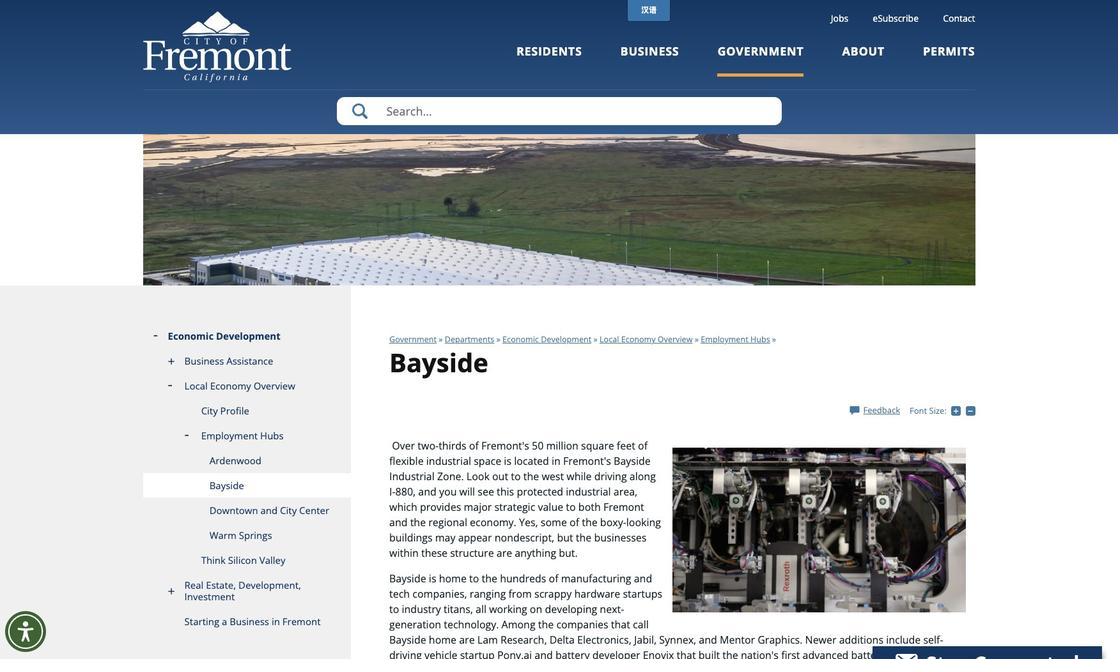 Task type: describe. For each thing, give the bounding box(es) containing it.
which
[[389, 501, 417, 515]]

0 vertical spatial fremont's
[[481, 439, 529, 453]]

hubs inside government » departments » economic development » local economy overview » employment hubs bayside
[[751, 335, 770, 345]]

departments
[[445, 335, 494, 345]]

1 » from the left
[[439, 335, 443, 345]]

permits link
[[923, 43, 975, 76]]

among
[[502, 618, 536, 632]]

1 vertical spatial economy
[[210, 380, 251, 393]]

within
[[389, 547, 419, 561]]

government » departments » economic development » local economy overview » employment hubs bayside
[[389, 335, 770, 381]]

synnex,
[[659, 634, 696, 648]]

titans,
[[444, 603, 473, 617]]

size:
[[929, 405, 947, 417]]

feet
[[617, 439, 635, 453]]

million
[[546, 439, 579, 453]]

hardware
[[574, 588, 620, 602]]

residents link
[[517, 43, 582, 76]]

two-
[[418, 439, 439, 453]]

1 vertical spatial fremont
[[282, 616, 321, 629]]

bayside inside government » departments » economic development » local economy overview » employment hubs bayside
[[389, 345, 488, 381]]

1 horizontal spatial city
[[280, 505, 297, 517]]

overview inside government » departments » economic development » local economy overview » employment hubs bayside
[[658, 335, 693, 345]]

business for business assistance
[[185, 355, 224, 368]]

developing
[[545, 603, 597, 617]]

companies,
[[413, 588, 467, 602]]

the down both
[[582, 516, 598, 530]]

estate,
[[206, 579, 236, 592]]

1 horizontal spatial fremont's
[[563, 455, 611, 469]]

real estate, development, investment
[[185, 579, 301, 604]]

mentor
[[720, 634, 755, 648]]

think silicon valley
[[201, 555, 285, 567]]

ardenwood link
[[143, 449, 351, 474]]

is inside over two-thirds of fremont's 50 million square feet of flexible industrial space is located in fremont's bayside industrial zone. look out to the west while driving along i-880, and you will see this protected industrial area, which provides major strategic value to both fremont and the regional economy. yes, some of the boxy-looking buildings may appear nondescript, but the businesses within these structure are anything but.
[[504, 455, 511, 469]]

1 horizontal spatial industrial
[[566, 485, 611, 499]]

local inside government » departments » economic development » local economy overview » employment hubs bayside
[[600, 335, 619, 345]]

1 vertical spatial home
[[429, 634, 457, 648]]

real
[[185, 579, 204, 592]]

font
[[910, 405, 927, 417]]

business for business
[[621, 43, 679, 59]]

anything
[[515, 547, 556, 561]]

businesses
[[594, 531, 647, 545]]

government for government
[[718, 43, 804, 59]]

2 vertical spatial business
[[230, 616, 269, 629]]

in inside over two-thirds of fremont's 50 million square feet of flexible industrial space is located in fremont's bayside industrial zone. look out to the west while driving along i-880, and you will see this protected industrial area, which provides major strategic value to both fremont and the regional economy. yes, some of the boxy-looking buildings may appear nondescript, but the businesses within these structure are anything but.
[[552, 455, 561, 469]]

columnusercontrol3 main content
[[351, 286, 978, 660]]

jobs
[[831, 12, 848, 24]]

development,
[[238, 579, 301, 592]]

the down located
[[523, 470, 539, 484]]

feedback link
[[850, 405, 900, 416]]

boxy-
[[600, 516, 626, 530]]

manufacturing
[[561, 572, 631, 586]]

0 vertical spatial local economy overview link
[[600, 335, 693, 345]]

business assistance
[[185, 355, 273, 368]]

fremont inside over two-thirds of fremont's 50 million square feet of flexible industrial space is located in fremont's bayside industrial zone. look out to the west while driving along i-880, and you will see this protected industrial area, which provides major strategic value to both fremont and the regional economy. yes, some of the boxy-looking buildings may appear nondescript, but the businesses within these structure are anything but.
[[603, 501, 644, 515]]

development inside government » departments » economic development » local economy overview » employment hubs bayside
[[541, 335, 592, 345]]

provides
[[420, 501, 461, 515]]

area,
[[614, 485, 638, 499]]

first
[[781, 649, 800, 660]]

contact
[[943, 12, 975, 24]]

all
[[476, 603, 487, 617]]

downtown and city center
[[209, 505, 329, 517]]

newer
[[805, 634, 837, 648]]

economy.
[[470, 516, 516, 530]]

appear
[[458, 531, 492, 545]]

0 horizontal spatial economic development link
[[143, 324, 351, 349]]

1 vertical spatial employment
[[201, 430, 258, 443]]

think silicon valley link
[[143, 549, 351, 574]]

880,
[[395, 485, 416, 499]]

jabil,
[[634, 634, 657, 648]]

assistance
[[226, 355, 273, 368]]

1 vertical spatial that
[[677, 649, 696, 660]]

starting
[[185, 616, 219, 629]]

+ link
[[951, 405, 966, 417]]

warm
[[209, 530, 236, 542]]

employment hubs
[[201, 430, 284, 443]]

of inside bayside is home to the hundreds of manufacturing and tech companies, ranging from scrappy hardware startups to industry titans, all working on developing next- generation technology. among the companies that call bayside home are lam research, delta electronics, jabil, synnex, and mentor graphics. newer additions include self- driving vehicle startup pony.ai and battery developer enovix that built the nation's first advanced battery manufact
[[549, 572, 558, 586]]

zone.
[[437, 470, 464, 484]]

this
[[497, 485, 514, 499]]

strategic
[[495, 501, 535, 515]]

over two-thirds of fremont's 50 million square feet of flexible industrial space is located in fremont's bayside industrial zone. look out to the west while driving along i-880, and you will see this protected industrial area, which provides major strategic value to both fremont and the regional economy. yes, some of the boxy-looking buildings may appear nondescript, but the businesses within these structure are anything but.
[[389, 439, 661, 561]]

is inside bayside is home to the hundreds of manufacturing and tech companies, ranging from scrappy hardware startups to industry titans, all working on developing next- generation technology. among the companies that call bayside home are lam research, delta electronics, jabil, synnex, and mentor graphics. newer additions include self- driving vehicle startup pony.ai and battery developer enovix that built the nation's first advanced battery manufact
[[429, 572, 436, 586]]

think
[[201, 555, 226, 567]]

economic development
[[168, 330, 280, 343]]

located
[[514, 455, 549, 469]]

downtown
[[209, 505, 258, 517]]

will
[[459, 485, 475, 499]]

developer
[[592, 649, 640, 660]]

esubscribe link
[[873, 12, 919, 24]]

to left both
[[566, 501, 576, 515]]

nation's
[[741, 649, 779, 660]]

self-
[[923, 634, 943, 648]]

0 vertical spatial home
[[439, 572, 467, 586]]

- link
[[966, 405, 978, 417]]

technology.
[[444, 618, 499, 632]]

i-
[[389, 485, 396, 499]]

both
[[578, 501, 601, 515]]

advanced
[[803, 649, 849, 660]]

about
[[842, 43, 885, 59]]

bayside link
[[143, 474, 351, 499]]

0 horizontal spatial government link
[[389, 335, 437, 345]]

to right out
[[511, 470, 521, 484]]

flexible
[[389, 455, 424, 469]]

and up built
[[699, 634, 717, 648]]



Task type: locate. For each thing, give the bounding box(es) containing it.
to up ranging
[[469, 572, 479, 586]]

close up of three industrial machines image
[[673, 448, 966, 613]]

include
[[886, 634, 921, 648]]

0 horizontal spatial is
[[429, 572, 436, 586]]

0 horizontal spatial battery
[[556, 649, 590, 660]]

0 vertical spatial local
[[600, 335, 619, 345]]

fremont down area, on the bottom right
[[603, 501, 644, 515]]

local
[[600, 335, 619, 345], [185, 380, 208, 393]]

a
[[222, 616, 227, 629]]

the down mentor
[[723, 649, 738, 660]]

over
[[392, 439, 415, 453]]

0 vertical spatial city
[[201, 405, 218, 418]]

3 » from the left
[[594, 335, 598, 345]]

west
[[542, 470, 564, 484]]

1 horizontal spatial government link
[[718, 43, 804, 76]]

economic up business assistance
[[168, 330, 214, 343]]

0 horizontal spatial industrial
[[426, 455, 471, 469]]

0 vertical spatial are
[[497, 547, 512, 561]]

city profile
[[201, 405, 249, 418]]

of up but
[[570, 516, 579, 530]]

overview
[[658, 335, 693, 345], [254, 380, 295, 393]]

economic right departments link
[[503, 335, 539, 345]]

structure
[[450, 547, 494, 561]]

fremont
[[603, 501, 644, 515], [282, 616, 321, 629]]

business
[[621, 43, 679, 59], [185, 355, 224, 368], [230, 616, 269, 629]]

1 horizontal spatial hubs
[[751, 335, 770, 345]]

driving inside over two-thirds of fremont's 50 million square feet of flexible industrial space is located in fremont's bayside industrial zone. look out to the west while driving along i-880, and you will see this protected industrial area, which provides major strategic value to both fremont and the regional economy. yes, some of the boxy-looking buildings may appear nondescript, but the businesses within these structure are anything but.
[[594, 470, 627, 484]]

driving inside bayside is home to the hundreds of manufacturing and tech companies, ranging from scrappy hardware startups to industry titans, all working on developing next- generation technology. among the companies that call bayside home are lam research, delta electronics, jabil, synnex, and mentor graphics. newer additions include self- driving vehicle startup pony.ai and battery developer enovix that built the nation's first advanced battery manufact
[[389, 649, 422, 660]]

from
[[509, 588, 532, 602]]

jobs link
[[831, 12, 848, 24]]

bayside is home to the hundreds of manufacturing and tech companies, ranging from scrappy hardware startups to industry titans, all working on developing next- generation technology. among the companies that call bayside home are lam research, delta electronics, jabil, synnex, and mentor graphics. newer additions include self- driving vehicle startup pony.ai and battery developer enovix that built the nation's first advanced battery manufact
[[389, 572, 958, 660]]

you
[[439, 485, 457, 499]]

0 vertical spatial driving
[[594, 470, 627, 484]]

is up out
[[504, 455, 511, 469]]

look
[[467, 470, 490, 484]]

0 horizontal spatial overview
[[254, 380, 295, 393]]

next-
[[600, 603, 624, 617]]

industrial up the zone.
[[426, 455, 471, 469]]

economic development link
[[143, 324, 351, 349], [503, 335, 592, 345]]

0 horizontal spatial are
[[459, 634, 475, 648]]

tech
[[389, 588, 410, 602]]

out
[[492, 470, 508, 484]]

development
[[216, 330, 280, 343], [541, 335, 592, 345]]

of right feet
[[638, 439, 648, 453]]

to down tech
[[389, 603, 399, 617]]

and up "provides"
[[418, 485, 437, 499]]

Search text field
[[337, 97, 782, 125]]

esubscribe
[[873, 12, 919, 24]]

1 vertical spatial in
[[272, 616, 280, 629]]

0 vertical spatial fremont
[[603, 501, 644, 515]]

0 horizontal spatial government
[[389, 335, 437, 345]]

ardenwood
[[209, 455, 261, 468]]

see
[[478, 485, 494, 499]]

1 horizontal spatial that
[[677, 649, 696, 660]]

1 horizontal spatial battery
[[851, 649, 886, 660]]

0 horizontal spatial local
[[185, 380, 208, 393]]

thirds
[[439, 439, 466, 453]]

stay connected image
[[873, 644, 1101, 660]]

local economy overview
[[185, 380, 295, 393]]

0 horizontal spatial employment
[[201, 430, 258, 443]]

1 vertical spatial employment hubs link
[[143, 424, 351, 449]]

that down 'synnex,'
[[677, 649, 696, 660]]

some
[[541, 516, 567, 530]]

0 horizontal spatial economic
[[168, 330, 214, 343]]

driving up area, on the bottom right
[[594, 470, 627, 484]]

1 horizontal spatial local
[[600, 335, 619, 345]]

may
[[435, 531, 456, 545]]

enovix
[[643, 649, 674, 660]]

0 vertical spatial government
[[718, 43, 804, 59]]

fremont's up while
[[563, 455, 611, 469]]

-
[[975, 405, 978, 417]]

0 horizontal spatial business
[[185, 355, 224, 368]]

business link
[[621, 43, 679, 76]]

local economy overview link
[[600, 335, 693, 345], [143, 374, 351, 399]]

1 horizontal spatial government
[[718, 43, 804, 59]]

industrial up both
[[566, 485, 611, 499]]

companies
[[556, 618, 608, 632]]

in
[[552, 455, 561, 469], [272, 616, 280, 629]]

investment
[[185, 591, 235, 604]]

fremont down development,
[[282, 616, 321, 629]]

4 » from the left
[[695, 335, 699, 345]]

ranging
[[470, 588, 506, 602]]

font size:
[[910, 405, 947, 417]]

additions
[[839, 634, 884, 648]]

scrappy
[[534, 588, 572, 602]]

the right but
[[576, 531, 592, 545]]

center
[[299, 505, 329, 517]]

1 vertical spatial government link
[[389, 335, 437, 345]]

1 horizontal spatial overview
[[658, 335, 693, 345]]

0 vertical spatial is
[[504, 455, 511, 469]]

business assistance link
[[143, 349, 351, 374]]

1 horizontal spatial business
[[230, 616, 269, 629]]

the up buildings
[[410, 516, 426, 530]]

0 vertical spatial business
[[621, 43, 679, 59]]

of up scrappy at bottom
[[549, 572, 558, 586]]

0 vertical spatial employment hubs link
[[701, 335, 770, 345]]

home up companies,
[[439, 572, 467, 586]]

1 vertical spatial is
[[429, 572, 436, 586]]

major
[[464, 501, 492, 515]]

industry
[[402, 603, 441, 617]]

1 vertical spatial hubs
[[260, 430, 284, 443]]

economy
[[621, 335, 656, 345], [210, 380, 251, 393]]

0 horizontal spatial in
[[272, 616, 280, 629]]

starting a business in fremont
[[185, 616, 321, 629]]

pony.ai
[[497, 649, 532, 660]]

feedback
[[863, 405, 900, 416]]

silicon
[[228, 555, 257, 567]]

0 vertical spatial industrial
[[426, 455, 471, 469]]

and down "delta"
[[535, 649, 553, 660]]

1 horizontal spatial economic development link
[[503, 335, 592, 345]]

0 horizontal spatial economy
[[210, 380, 251, 393]]

1 vertical spatial local
[[185, 380, 208, 393]]

nondescript,
[[495, 531, 554, 545]]

0 horizontal spatial fremont
[[282, 616, 321, 629]]

in down development,
[[272, 616, 280, 629]]

of up space
[[469, 439, 479, 453]]

1 horizontal spatial development
[[541, 335, 592, 345]]

1 horizontal spatial in
[[552, 455, 561, 469]]

2 battery from the left
[[851, 649, 886, 660]]

the down on
[[538, 618, 554, 632]]

1 vertical spatial are
[[459, 634, 475, 648]]

1 vertical spatial driving
[[389, 649, 422, 660]]

0 horizontal spatial fremont's
[[481, 439, 529, 453]]

1 horizontal spatial economic
[[503, 335, 539, 345]]

of
[[469, 439, 479, 453], [638, 439, 648, 453], [570, 516, 579, 530], [549, 572, 558, 586]]

1 vertical spatial overview
[[254, 380, 295, 393]]

employment inside government » departments » economic development » local economy overview » employment hubs bayside
[[701, 335, 748, 345]]

local inside local economy overview link
[[185, 380, 208, 393]]

working
[[489, 603, 527, 617]]

that
[[611, 618, 630, 632], [677, 649, 696, 660]]

+
[[961, 405, 966, 417]]

1 horizontal spatial local economy overview link
[[600, 335, 693, 345]]

looking
[[626, 516, 661, 530]]

0 horizontal spatial local economy overview link
[[143, 374, 351, 399]]

0 vertical spatial in
[[552, 455, 561, 469]]

0 horizontal spatial hubs
[[260, 430, 284, 443]]

graphics.
[[758, 634, 803, 648]]

are inside over two-thirds of fremont's 50 million square feet of flexible industrial space is located in fremont's bayside industrial zone. look out to the west while driving along i-880, and you will see this protected industrial area, which provides major strategic value to both fremont and the regional economy. yes, some of the boxy-looking buildings may appear nondescript, but the businesses within these structure are anything but.
[[497, 547, 512, 561]]

0 horizontal spatial driving
[[389, 649, 422, 660]]

0 vertical spatial that
[[611, 618, 630, 632]]

driving down the generation
[[389, 649, 422, 660]]

1 horizontal spatial employment
[[701, 335, 748, 345]]

startups
[[623, 588, 662, 602]]

and up startups
[[634, 572, 652, 586]]

0 vertical spatial employment
[[701, 335, 748, 345]]

departments link
[[445, 335, 494, 345]]

the up ranging
[[482, 572, 497, 586]]

battery down "delta"
[[556, 649, 590, 660]]

0 horizontal spatial development
[[216, 330, 280, 343]]

2 horizontal spatial business
[[621, 43, 679, 59]]

but.
[[559, 547, 578, 561]]

1 vertical spatial government
[[389, 335, 437, 345]]

1 vertical spatial local economy overview link
[[143, 374, 351, 399]]

view of industrial building roof and san francisco bay's water image
[[143, 134, 975, 286]]

employment hubs link inside columnusercontrol3 main content
[[701, 335, 770, 345]]

that down next-
[[611, 618, 630, 632]]

home up vehicle
[[429, 634, 457, 648]]

bayside inside over two-thirds of fremont's 50 million square feet of flexible industrial space is located in fremont's bayside industrial zone. look out to the west while driving along i-880, and you will see this protected industrial area, which provides major strategic value to both fremont and the regional economy. yes, some of the boxy-looking buildings may appear nondescript, but the businesses within these structure are anything but.
[[614, 455, 651, 469]]

along
[[630, 470, 656, 484]]

are down technology.
[[459, 634, 475, 648]]

1 vertical spatial city
[[280, 505, 297, 517]]

hundreds
[[500, 572, 546, 586]]

are inside bayside is home to the hundreds of manufacturing and tech companies, ranging from scrappy hardware startups to industry titans, all working on developing next- generation technology. among the companies that call bayside home are lam research, delta electronics, jabil, synnex, and mentor graphics. newer additions include self- driving vehicle startup pony.ai and battery developer enovix that built the nation's first advanced battery manufact
[[459, 634, 475, 648]]

vehicle
[[425, 649, 457, 660]]

downtown and city center link
[[143, 499, 351, 524]]

space
[[474, 455, 501, 469]]

is up companies,
[[429, 572, 436, 586]]

font size: link
[[910, 405, 947, 417]]

0 vertical spatial overview
[[658, 335, 693, 345]]

these
[[421, 547, 448, 561]]

research,
[[501, 634, 547, 648]]

warm springs
[[209, 530, 272, 542]]

valley
[[259, 555, 285, 567]]

0 vertical spatial hubs
[[751, 335, 770, 345]]

battery
[[556, 649, 590, 660], [851, 649, 886, 660]]

1 horizontal spatial fremont
[[603, 501, 644, 515]]

1 horizontal spatial economy
[[621, 335, 656, 345]]

fremont's up space
[[481, 439, 529, 453]]

0 vertical spatial government link
[[718, 43, 804, 76]]

1 vertical spatial fremont's
[[563, 455, 611, 469]]

1 horizontal spatial driving
[[594, 470, 627, 484]]

and up springs
[[261, 505, 278, 517]]

1 horizontal spatial is
[[504, 455, 511, 469]]

1 horizontal spatial are
[[497, 547, 512, 561]]

0 horizontal spatial employment hubs link
[[143, 424, 351, 449]]

0 horizontal spatial that
[[611, 618, 630, 632]]

city left center
[[280, 505, 297, 517]]

2 » from the left
[[496, 335, 500, 345]]

in up west
[[552, 455, 561, 469]]

government
[[718, 43, 804, 59], [389, 335, 437, 345]]

1 vertical spatial business
[[185, 355, 224, 368]]

government inside government » departments » economic development » local economy overview » employment hubs bayside
[[389, 335, 437, 345]]

city left profile
[[201, 405, 218, 418]]

1 vertical spatial industrial
[[566, 485, 611, 499]]

0 horizontal spatial city
[[201, 405, 218, 418]]

economic inside government » departments » economic development » local economy overview » employment hubs bayside
[[503, 335, 539, 345]]

are down "nondescript,"
[[497, 547, 512, 561]]

and down 'which'
[[389, 516, 408, 530]]

government for government » departments » economic development » local economy overview » employment hubs bayside
[[389, 335, 437, 345]]

battery down the additions
[[851, 649, 886, 660]]

delta
[[550, 634, 575, 648]]

permits
[[923, 43, 975, 59]]

city profile link
[[143, 399, 351, 424]]

economy inside government » departments » economic development » local economy overview » employment hubs bayside
[[621, 335, 656, 345]]

driving
[[594, 470, 627, 484], [389, 649, 422, 660]]

profile
[[220, 405, 249, 418]]

1 battery from the left
[[556, 649, 590, 660]]

industrial
[[389, 470, 435, 484]]

square
[[581, 439, 614, 453]]

on
[[530, 603, 542, 617]]

1 horizontal spatial employment hubs link
[[701, 335, 770, 345]]

0 vertical spatial economy
[[621, 335, 656, 345]]



Task type: vqa. For each thing, say whether or not it's contained in the screenshot.
need
no



